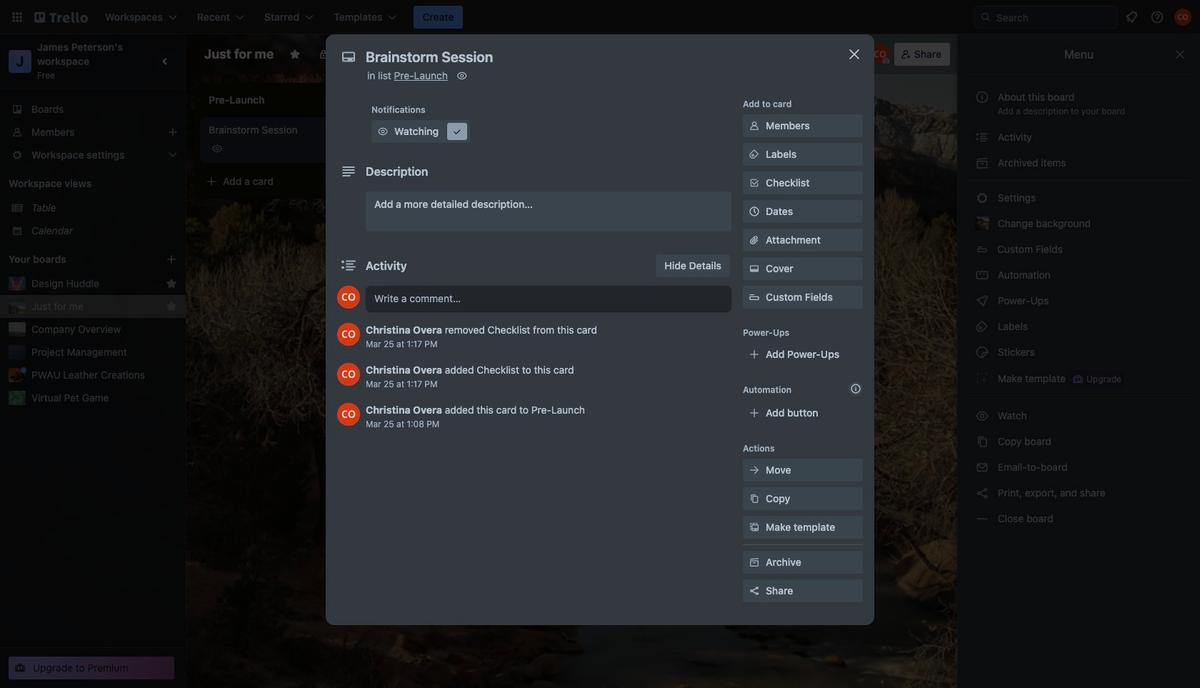 Task type: describe. For each thing, give the bounding box(es) containing it.
1 christina overa (christinaovera) image from the top
[[337, 286, 360, 309]]

open information menu image
[[1150, 10, 1165, 24]]

christina overa (christinaovera) image inside 'primary' element
[[1175, 9, 1192, 26]]

your boards with 6 items element
[[9, 251, 144, 268]]

Write a comment text field
[[366, 286, 732, 312]]

2 christina overa (christinaovera) image from the top
[[337, 363, 360, 386]]

1 vertical spatial christina overa (christinaovera) image
[[870, 44, 890, 64]]

1 starred icon image from the top
[[166, 278, 177, 289]]

2 starred icon image from the top
[[166, 301, 177, 312]]



Task type: locate. For each thing, give the bounding box(es) containing it.
2 vertical spatial christina overa (christinaovera) image
[[337, 403, 360, 426]]

christina overa (christinaovera) image
[[1175, 9, 1192, 26], [870, 44, 890, 64], [337, 323, 360, 346]]

1 vertical spatial christina overa (christinaovera) image
[[337, 363, 360, 386]]

customize views image
[[448, 47, 462, 61]]

2 vertical spatial christina overa (christinaovera) image
[[337, 323, 360, 346]]

star or unstar board image
[[290, 49, 301, 60]]

search image
[[980, 11, 992, 23]]

0 vertical spatial christina overa (christinaovera) image
[[337, 286, 360, 309]]

Search field
[[992, 7, 1117, 27]]

primary element
[[0, 0, 1200, 34]]

close dialog image
[[846, 46, 863, 63]]

None text field
[[359, 44, 830, 70]]

3 christina overa (christinaovera) image from the top
[[337, 403, 360, 426]]

1 horizontal spatial christina overa (christinaovera) image
[[870, 44, 890, 64]]

Board name text field
[[197, 43, 281, 66]]

1 vertical spatial starred icon image
[[166, 301, 177, 312]]

create from template… image
[[366, 176, 377, 187]]

christina overa (christinaovera) image
[[337, 286, 360, 309], [337, 363, 360, 386], [337, 403, 360, 426]]

sm image
[[455, 69, 469, 83], [975, 130, 990, 144], [975, 156, 990, 170], [975, 191, 990, 205], [975, 460, 990, 474], [747, 463, 762, 477], [975, 486, 990, 500], [747, 520, 762, 534], [747, 555, 762, 569]]

starred icon image
[[166, 278, 177, 289], [166, 301, 177, 312]]

0 notifications image
[[1123, 9, 1140, 26]]

add board image
[[166, 254, 177, 265]]

sm image
[[719, 43, 739, 63], [747, 119, 762, 133], [376, 124, 390, 139], [450, 124, 464, 139], [747, 147, 762, 161], [747, 262, 762, 276], [975, 268, 990, 282], [975, 294, 990, 308], [975, 319, 990, 334], [975, 345, 990, 359], [975, 371, 990, 385], [975, 409, 990, 423], [975, 434, 990, 449], [747, 492, 762, 506], [975, 512, 990, 526]]

0 vertical spatial starred icon image
[[166, 278, 177, 289]]

0 horizontal spatial christina overa (christinaovera) image
[[337, 323, 360, 346]]

2 horizontal spatial christina overa (christinaovera) image
[[1175, 9, 1192, 26]]

0 vertical spatial christina overa (christinaovera) image
[[1175, 9, 1192, 26]]



Task type: vqa. For each thing, say whether or not it's contained in the screenshot.
Customize views image
yes



